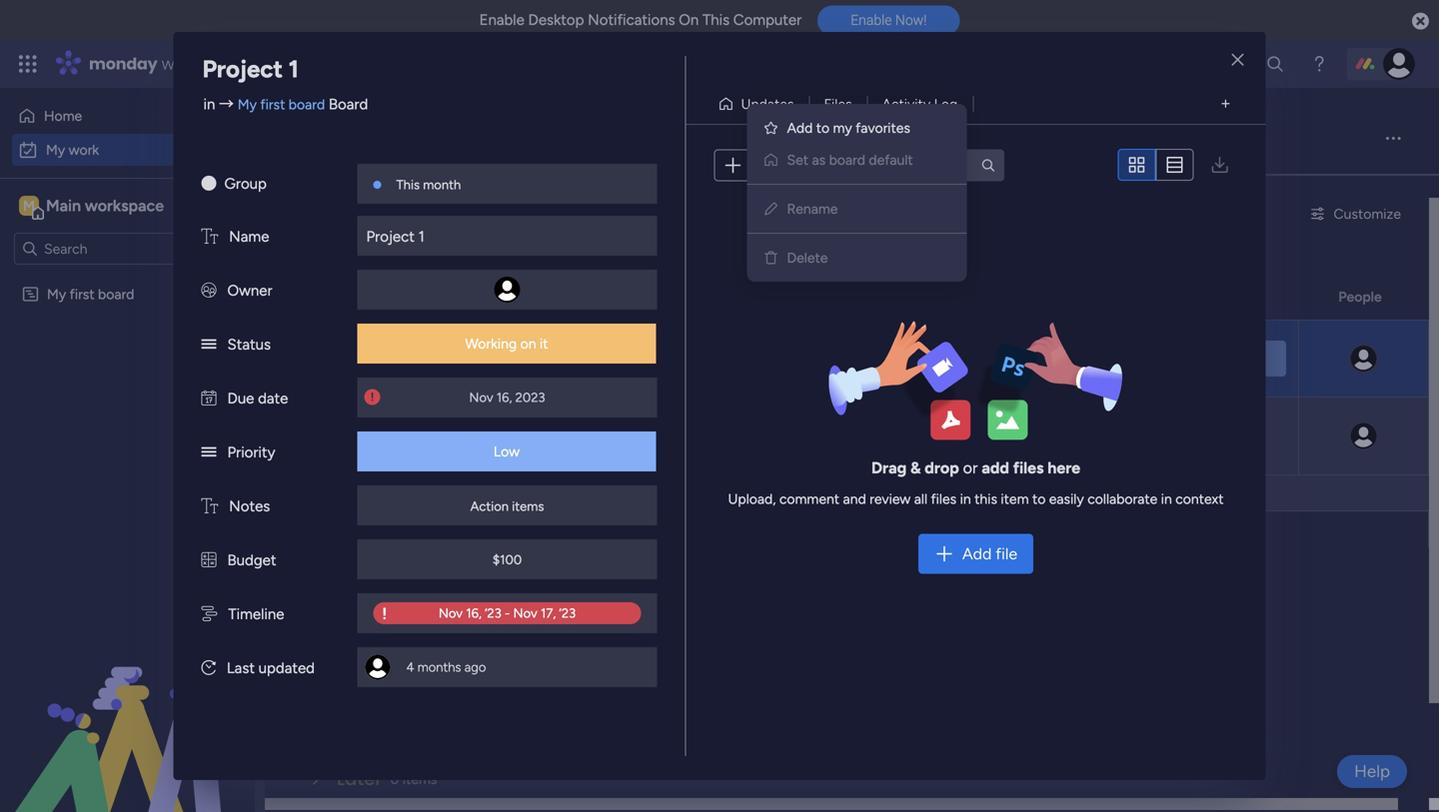 Task type: describe. For each thing, give the bounding box(es) containing it.
this up action
[[446, 409, 472, 426]]

my work link
[[12, 134, 243, 166]]

$100
[[493, 552, 522, 568]]

1 vertical spatial v2 overdue deadline image
[[364, 388, 380, 407]]

people
[[1339, 288, 1382, 305]]

add to my favorites image
[[763, 120, 779, 136]]

set as board default menu item
[[763, 148, 951, 172]]

my inside list box
[[47, 286, 66, 303]]

lottie animation image
[[0, 611, 255, 813]]

board
[[329, 95, 368, 113]]

my
[[833, 119, 852, 136]]

workspace image
[[19, 195, 39, 217]]

action items
[[470, 499, 544, 515]]

month inside project 1 dialog
[[423, 177, 461, 193]]

2 vertical spatial 2023
[[918, 428, 948, 444]]

this down 2
[[446, 331, 472, 348]]

gallery layout group
[[1118, 149, 1194, 181]]

rename image
[[763, 201, 779, 217]]

drag
[[871, 459, 907, 478]]

updates button
[[710, 88, 809, 120]]

activity log
[[882, 95, 958, 112]]

2
[[442, 291, 450, 308]]

working on it inside project 1 dialog
[[465, 335, 548, 352]]

set
[[787, 151, 809, 168]]

last
[[227, 660, 255, 678]]

1 horizontal spatial item
[[368, 485, 396, 502]]

workspace selection element
[[19, 194, 167, 220]]

past
[[337, 287, 376, 312]]

drag & drop or add files here
[[871, 459, 1081, 478]]

1 vertical spatial this month
[[446, 331, 516, 348]]

this week 0 items
[[337, 623, 481, 648]]

later 0 items
[[337, 767, 437, 792]]

enable now!
[[851, 12, 927, 28]]

notes
[[229, 498, 270, 516]]

files
[[824, 95, 852, 112]]

date
[[891, 288, 921, 305]]

context
[[1176, 491, 1224, 508]]

none search field inside project 1 dialog
[[825, 149, 1004, 181]]

2 vertical spatial nov
[[870, 428, 894, 444]]

my work
[[46, 141, 99, 158]]

set as board default image
[[763, 152, 779, 168]]

rename menu item
[[763, 197, 951, 221]]

new item
[[303, 205, 364, 222]]

board inside list box
[[98, 286, 134, 303]]

on inside project 1 dialog
[[520, 335, 536, 352]]

dapulse timeline column image
[[201, 606, 217, 624]]

activity log button
[[867, 88, 973, 120]]

&
[[911, 459, 921, 478]]

add down upload, comment and review all files in this item to easily collaborate in context
[[962, 545, 992, 564]]

week
[[378, 623, 426, 648]]

add to my favorites
[[787, 119, 911, 136]]

notifications
[[588, 11, 675, 29]]

Filter dashboard by text search field
[[380, 198, 562, 230]]

help
[[1355, 762, 1390, 782]]

as
[[812, 151, 826, 168]]

owner
[[227, 282, 272, 300]]

1 horizontal spatial v2 overdue deadline image
[[839, 349, 855, 368]]

group
[[224, 175, 267, 193]]

low
[[494, 443, 520, 460]]

23,
[[898, 428, 915, 444]]

my work option
[[12, 134, 243, 166]]

0 horizontal spatial in
[[203, 95, 215, 113]]

this month inside project 1 dialog
[[396, 177, 461, 193]]

log
[[934, 95, 958, 112]]

status
[[227, 336, 271, 354]]

subitem 1
[[357, 438, 428, 457]]

all
[[914, 491, 928, 508]]

main workspace
[[46, 196, 164, 215]]

board down dates
[[384, 331, 420, 348]]

project 1 dialog
[[0, 0, 1439, 813]]

2 horizontal spatial in
[[1161, 491, 1172, 508]]

name
[[229, 228, 269, 246]]

it inside project 1 dialog
[[540, 335, 548, 352]]

working inside project 1 dialog
[[465, 335, 517, 352]]

add right +
[[339, 485, 365, 502]]

m
[[23, 197, 35, 214]]

+
[[327, 485, 336, 502]]

2 this month button from the top
[[440, 407, 522, 429]]

months
[[418, 660, 461, 676]]

due
[[227, 390, 254, 408]]

my first board inside list box
[[47, 286, 134, 303]]

desktop
[[528, 11, 584, 29]]

lottie animation element
[[0, 611, 255, 813]]

updated
[[259, 660, 315, 678]]

1 button
[[403, 331, 416, 409]]

upload, comment and review all files in this item to easily collaborate in context
[[728, 491, 1224, 508]]

enable desktop notifications on this computer
[[479, 11, 802, 29]]

16, for rightmost v2 overdue deadline icon
[[898, 351, 914, 367]]

action
[[470, 499, 509, 515]]

→
[[219, 95, 234, 113]]

review
[[870, 491, 911, 508]]

v2 status image
[[201, 444, 216, 462]]

first down past at the top left of the page
[[356, 331, 380, 348]]

project 1 inside button
[[542, 409, 596, 426]]

or
[[963, 459, 978, 478]]

0 horizontal spatial to
[[816, 119, 830, 136]]

home
[[44, 107, 82, 124]]

monday marketplace image
[[1216, 54, 1236, 74]]

item inside project 1 dialog
[[1001, 491, 1029, 508]]

board inside "menu item"
[[829, 151, 866, 168]]

1 vertical spatial add file button
[[918, 534, 1034, 574]]

default
[[869, 151, 913, 168]]

favorites
[[856, 119, 911, 136]]

monday work management
[[89, 52, 311, 75]]

delete menu item
[[763, 246, 951, 270]]

on
[[679, 11, 699, 29]]

main
[[46, 196, 81, 215]]

items inside later 0 items
[[403, 771, 437, 788]]

2 vertical spatial my first board
[[333, 409, 420, 426]]

search image
[[980, 157, 996, 173]]

management
[[202, 52, 311, 75]]

customize button
[[1302, 198, 1409, 230]]

1 vertical spatial month
[[475, 331, 516, 348]]

and
[[843, 491, 866, 508]]

search everything image
[[1265, 54, 1285, 74]]

2023 for v2 overdue deadline icon to the bottom
[[515, 390, 545, 406]]

workspace
[[85, 196, 164, 215]]

project inside button
[[542, 409, 587, 426]]

0 inside this week 0 items
[[434, 627, 443, 644]]

dapulse close image
[[1412, 11, 1429, 32]]

this inside project 1 dialog
[[396, 177, 420, 193]]

project 1 button
[[536, 407, 602, 429]]

v2 status image
[[201, 336, 216, 354]]

my work
[[295, 115, 429, 160]]



Task type: locate. For each thing, give the bounding box(es) containing it.
new
[[303, 205, 332, 222]]

first down management
[[260, 96, 285, 113]]

this
[[975, 491, 998, 508]]

my
[[238, 96, 257, 113], [295, 115, 341, 160], [46, 141, 65, 158], [47, 286, 66, 303], [333, 331, 352, 348], [333, 409, 352, 426]]

this down work
[[396, 177, 420, 193]]

+ add item
[[327, 485, 396, 502]]

this month up filter dashboard by text search box
[[396, 177, 461, 193]]

menu containing add to my favorites
[[747, 104, 967, 282]]

0 horizontal spatial files
[[931, 491, 957, 508]]

2023 inside project 1 dialog
[[515, 390, 545, 406]]

file for the bottommost "add file" button
[[996, 545, 1018, 564]]

my first board button down past at the top left of the page
[[327, 329, 426, 351]]

my right →
[[238, 96, 257, 113]]

0 vertical spatial v2 overdue deadline image
[[839, 349, 855, 368]]

nov down date in the right top of the page
[[871, 351, 895, 367]]

budget
[[227, 552, 276, 570]]

0 vertical spatial my first board button
[[327, 329, 426, 351]]

month up filter dashboard by text search box
[[423, 177, 461, 193]]

nov for rightmost v2 overdue deadline icon
[[871, 351, 895, 367]]

date
[[258, 390, 288, 408]]

to left easily
[[1032, 491, 1046, 508]]

add file button down upload, comment and review all files in this item to easily collaborate in context
[[918, 534, 1034, 574]]

1 horizontal spatial 16,
[[898, 351, 914, 367]]

0 horizontal spatial nov 16, 2023
[[469, 390, 545, 406]]

1 vertical spatial nov
[[469, 390, 493, 406]]

add
[[787, 119, 813, 136], [751, 157, 777, 174], [339, 485, 365, 502], [962, 545, 992, 564]]

nov 16, 2023 inside project 1 dialog
[[469, 390, 545, 406]]

1 enable from the left
[[479, 11, 525, 29]]

2023 up project 1 button
[[515, 390, 545, 406]]

nov 16, 2023
[[871, 351, 947, 367], [469, 390, 545, 406]]

in left the this
[[960, 491, 971, 508]]

my down board
[[295, 115, 341, 160]]

0 horizontal spatial enable
[[479, 11, 525, 29]]

nov for v2 overdue deadline icon to the bottom
[[469, 390, 493, 406]]

home option
[[12, 100, 243, 132]]

items inside project 1 dialog
[[512, 499, 544, 515]]

0
[[434, 627, 443, 644], [390, 771, 399, 788]]

in left →
[[203, 95, 215, 113]]

1 horizontal spatial nov 16, 2023
[[871, 351, 947, 367]]

subitem
[[357, 438, 417, 457]]

0 vertical spatial 0
[[434, 627, 443, 644]]

board up subitem 1
[[384, 409, 420, 426]]

file down the this
[[996, 545, 1018, 564]]

enable now! button
[[818, 5, 960, 35]]

working on it
[[465, 335, 548, 352], [1023, 350, 1107, 367], [1023, 428, 1107, 445]]

0 horizontal spatial add file button
[[714, 149, 809, 181]]

files right add
[[1013, 459, 1044, 478]]

my first board link
[[238, 96, 325, 113]]

1 horizontal spatial file
[[996, 545, 1018, 564]]

1 horizontal spatial add file button
[[918, 534, 1034, 574]]

16, up low
[[497, 390, 512, 406]]

work inside option
[[69, 141, 99, 158]]

collaborate
[[1088, 491, 1158, 508]]

last updated
[[227, 660, 315, 678]]

2 enable from the left
[[851, 12, 892, 28]]

files
[[1013, 459, 1044, 478], [931, 491, 957, 508]]

my down past at the top left of the page
[[333, 331, 352, 348]]

here
[[1048, 459, 1081, 478]]

select product image
[[18, 54, 38, 74]]

close image
[[1232, 53, 1244, 67]]

files button
[[809, 88, 867, 120]]

work down home on the top
[[69, 141, 99, 158]]

1 vertical spatial 0
[[390, 771, 399, 788]]

0 horizontal spatial 16,
[[497, 390, 512, 406]]

add right add to my favorites image
[[787, 119, 813, 136]]

my down home on the top
[[46, 141, 65, 158]]

upload,
[[728, 491, 776, 508]]

1 vertical spatial my first board button
[[327, 407, 426, 429]]

timeline
[[228, 606, 284, 624]]

work for my
[[69, 141, 99, 158]]

updates
[[741, 95, 794, 112]]

0 inside later 0 items
[[390, 771, 399, 788]]

month up low
[[475, 409, 516, 426]]

enable left now! on the top right
[[851, 12, 892, 28]]

add file button
[[714, 149, 809, 181], [918, 534, 1034, 574]]

file for the leftmost "add file" button
[[780, 157, 800, 174]]

hide button
[[582, 198, 655, 230]]

enable inside button
[[851, 12, 892, 28]]

later
[[337, 767, 382, 792]]

my first board button
[[327, 329, 426, 351], [327, 407, 426, 429]]

1 vertical spatial work
[[69, 141, 99, 158]]

add file for the bottommost "add file" button
[[962, 545, 1018, 564]]

0 vertical spatial file
[[780, 157, 800, 174]]

None search field
[[825, 149, 1004, 181]]

items up ago
[[446, 627, 481, 644]]

nov left the 23,
[[870, 428, 894, 444]]

nov inside project 1 dialog
[[469, 390, 493, 406]]

month
[[423, 177, 461, 193], [475, 331, 516, 348], [475, 409, 516, 426]]

first
[[260, 96, 285, 113], [70, 286, 95, 303], [356, 331, 380, 348], [356, 409, 380, 426]]

2 vertical spatial this month
[[446, 409, 516, 426]]

enable for enable now!
[[851, 12, 892, 28]]

items right action
[[512, 499, 544, 515]]

item
[[336, 205, 364, 222], [368, 485, 396, 502], [1001, 491, 1029, 508]]

add inside menu
[[787, 119, 813, 136]]

dapulse date column image
[[201, 390, 216, 408]]

delete
[[787, 249, 828, 266]]

menu
[[747, 104, 967, 282]]

now!
[[895, 12, 927, 28]]

0 vertical spatial add file
[[751, 157, 800, 174]]

dapulse numbers column image
[[201, 552, 216, 570]]

my down search in workspace field
[[47, 286, 66, 303]]

board down search in workspace field
[[98, 286, 134, 303]]

add file down the this
[[962, 545, 1018, 564]]

1 horizontal spatial files
[[1013, 459, 1044, 478]]

1 this month button from the top
[[440, 329, 522, 351]]

items right later
[[403, 771, 437, 788]]

john smith image
[[1383, 48, 1415, 80]]

this month button up low
[[440, 407, 522, 429]]

help button
[[1338, 756, 1407, 789]]

1 vertical spatial file
[[996, 545, 1018, 564]]

add file for the leftmost "add file" button
[[751, 157, 800, 174]]

1 vertical spatial my first board
[[333, 331, 420, 348]]

my first board down past at the top left of the page
[[333, 331, 420, 348]]

1 horizontal spatial add file
[[962, 545, 1018, 564]]

1 horizontal spatial in
[[960, 491, 971, 508]]

16, down date in the right top of the page
[[898, 351, 914, 367]]

first inside list box
[[70, 286, 95, 303]]

computer
[[733, 11, 802, 29]]

1 horizontal spatial 0
[[434, 627, 443, 644]]

0 right later
[[390, 771, 399, 788]]

2 horizontal spatial item
[[1001, 491, 1029, 508]]

enable left desktop
[[479, 11, 525, 29]]

0 horizontal spatial file
[[780, 157, 800, 174]]

file right 'set as board default' image
[[780, 157, 800, 174]]

1 vertical spatial 2023
[[515, 390, 545, 406]]

dapulse text column image
[[201, 228, 218, 246]]

files for all
[[931, 491, 957, 508]]

in
[[203, 95, 215, 113], [960, 491, 971, 508], [1161, 491, 1172, 508]]

0 horizontal spatial v2 overdue deadline image
[[364, 388, 380, 407]]

this month down 2
[[446, 331, 516, 348]]

this left week on the left
[[337, 623, 373, 648]]

2023 for rightmost v2 overdue deadline icon
[[917, 351, 947, 367]]

0 vertical spatial files
[[1013, 459, 1044, 478]]

4
[[406, 660, 414, 676]]

add file down add to my favorites image
[[751, 157, 800, 174]]

this right on
[[703, 11, 730, 29]]

nov 23, 2023
[[870, 428, 948, 444]]

0 vertical spatial month
[[423, 177, 461, 193]]

items right 2
[[453, 291, 488, 308]]

activity
[[882, 95, 931, 112]]

1 vertical spatial add file
[[962, 545, 1018, 564]]

0 vertical spatial nov 16, 2023
[[871, 351, 947, 367]]

v2 multiple person column image
[[201, 282, 216, 300]]

first inside in → my first board board
[[260, 96, 285, 113]]

16, inside project 1 dialog
[[497, 390, 512, 406]]

0 vertical spatial to
[[816, 119, 830, 136]]

my up +
[[333, 409, 352, 426]]

0 horizontal spatial add file
[[751, 157, 800, 174]]

1 horizontal spatial enable
[[851, 12, 892, 28]]

this month up low
[[446, 409, 516, 426]]

item right new
[[336, 205, 364, 222]]

customize
[[1334, 205, 1401, 222]]

0 vertical spatial my first board
[[47, 286, 134, 303]]

set as board default
[[787, 151, 913, 168]]

v2 pulse updated log image
[[201, 660, 216, 678]]

my first board down search in workspace field
[[47, 286, 134, 303]]

work
[[161, 52, 197, 75], [69, 141, 99, 158]]

add
[[982, 459, 1009, 478]]

project
[[202, 54, 283, 83], [366, 228, 415, 246], [333, 360, 384, 379], [542, 409, 587, 426]]

enable for enable desktop notifications on this computer
[[479, 11, 525, 29]]

in → my first board board
[[203, 95, 368, 113]]

v2 overdue deadline image
[[839, 349, 855, 368], [364, 388, 380, 407]]

column header
[[1143, 280, 1299, 314]]

hide
[[618, 205, 647, 222]]

board
[[289, 96, 325, 113], [829, 151, 866, 168], [98, 286, 134, 303], [384, 331, 420, 348], [384, 409, 420, 426]]

board left board
[[289, 96, 325, 113]]

add file button down add to my favorites image
[[714, 149, 809, 181]]

my first board button up the subitem
[[327, 407, 426, 429]]

dates
[[381, 287, 434, 312]]

first down search in workspace field
[[70, 286, 95, 303]]

my first board list box
[[0, 273, 255, 581]]

add file
[[751, 157, 800, 174], [962, 545, 1018, 564]]

1 horizontal spatial to
[[1032, 491, 1046, 508]]

nov
[[871, 351, 895, 367], [469, 390, 493, 406], [870, 428, 894, 444]]

1 vertical spatial to
[[1032, 491, 1046, 508]]

work for monday
[[161, 52, 197, 75]]

nov right 1 button
[[469, 390, 493, 406]]

home link
[[12, 100, 243, 132]]

to inside project 1 dialog
[[1032, 491, 1046, 508]]

0 horizontal spatial 0
[[390, 771, 399, 788]]

ago
[[465, 660, 486, 676]]

first up the subitem
[[356, 409, 380, 426]]

0 vertical spatial this month button
[[440, 329, 522, 351]]

delete image
[[763, 250, 779, 266]]

1 vertical spatial 16,
[[497, 390, 512, 406]]

0 vertical spatial work
[[161, 52, 197, 75]]

0 vertical spatial 2023
[[917, 351, 947, 367]]

option
[[0, 276, 255, 280]]

month right 1 button
[[475, 331, 516, 348]]

0 vertical spatial 16,
[[898, 351, 914, 367]]

nov 16, 2023 up low
[[469, 390, 545, 406]]

my first board up the subitem
[[333, 409, 420, 426]]

enable
[[479, 11, 525, 29], [851, 12, 892, 28]]

0 horizontal spatial item
[[336, 205, 364, 222]]

2023
[[917, 351, 947, 367], [515, 390, 545, 406], [918, 428, 948, 444]]

16, for v2 overdue deadline icon to the bottom
[[497, 390, 512, 406]]

v2 sun image
[[201, 175, 216, 193]]

1 vertical spatial this month button
[[440, 407, 522, 429]]

0 vertical spatial this month
[[396, 177, 461, 193]]

files for add
[[1013, 459, 1044, 478]]

this month button down 2
[[440, 329, 522, 351]]

easily
[[1049, 491, 1084, 508]]

search image
[[538, 206, 554, 222]]

2 my first board button from the top
[[327, 407, 426, 429]]

due date
[[227, 390, 288, 408]]

files right all
[[931, 491, 957, 508]]

comment
[[779, 491, 840, 508]]

item right the this
[[1001, 491, 1029, 508]]

add left set at the right top
[[751, 157, 777, 174]]

2 vertical spatial month
[[475, 409, 516, 426]]

my inside my work option
[[46, 141, 65, 158]]

0 horizontal spatial work
[[69, 141, 99, 158]]

project 1
[[202, 54, 299, 83], [366, 228, 425, 246], [333, 360, 395, 379], [542, 409, 596, 426]]

0 vertical spatial nov
[[871, 351, 895, 367]]

priority
[[227, 444, 275, 462]]

my inside in → my first board board
[[238, 96, 257, 113]]

items inside "past dates 2 items"
[[453, 291, 488, 308]]

items inside this week 0 items
[[446, 627, 481, 644]]

monday
[[89, 52, 157, 75]]

rename
[[787, 200, 838, 217]]

1 my first board button from the top
[[327, 329, 426, 351]]

work right monday
[[161, 52, 197, 75]]

dapulse text column image
[[201, 498, 218, 516]]

it
[[540, 335, 548, 352], [1098, 350, 1107, 367], [1098, 428, 1107, 445]]

board right as
[[829, 151, 866, 168]]

Search in workspace field
[[42, 237, 167, 260]]

file
[[780, 157, 800, 174], [996, 545, 1018, 564]]

item down the subitem
[[368, 485, 396, 502]]

2023 down date in the right top of the page
[[917, 351, 947, 367]]

1 vertical spatial nov 16, 2023
[[469, 390, 545, 406]]

board inside in → my first board board
[[289, 96, 325, 113]]

add view image
[[1222, 97, 1230, 111]]

help image
[[1309, 54, 1329, 74]]

item inside button
[[336, 205, 364, 222]]

1 vertical spatial files
[[931, 491, 957, 508]]

0 up months
[[434, 627, 443, 644]]

2023 right the 23,
[[918, 428, 948, 444]]

1 horizontal spatial work
[[161, 52, 197, 75]]

None search field
[[380, 198, 562, 230]]

4 months ago
[[406, 660, 486, 676]]

to left my on the top
[[816, 119, 830, 136]]

0 vertical spatial add file button
[[714, 149, 809, 181]]

nov 16, 2023 down date in the right top of the page
[[871, 351, 947, 367]]

my first board
[[47, 286, 134, 303], [333, 331, 420, 348], [333, 409, 420, 426]]

to
[[816, 119, 830, 136], [1032, 491, 1046, 508]]

work
[[349, 115, 429, 160]]

past dates 2 items
[[337, 287, 488, 312]]

in left context
[[1161, 491, 1172, 508]]



Task type: vqa. For each thing, say whether or not it's contained in the screenshot.
Enable Now! button
yes



